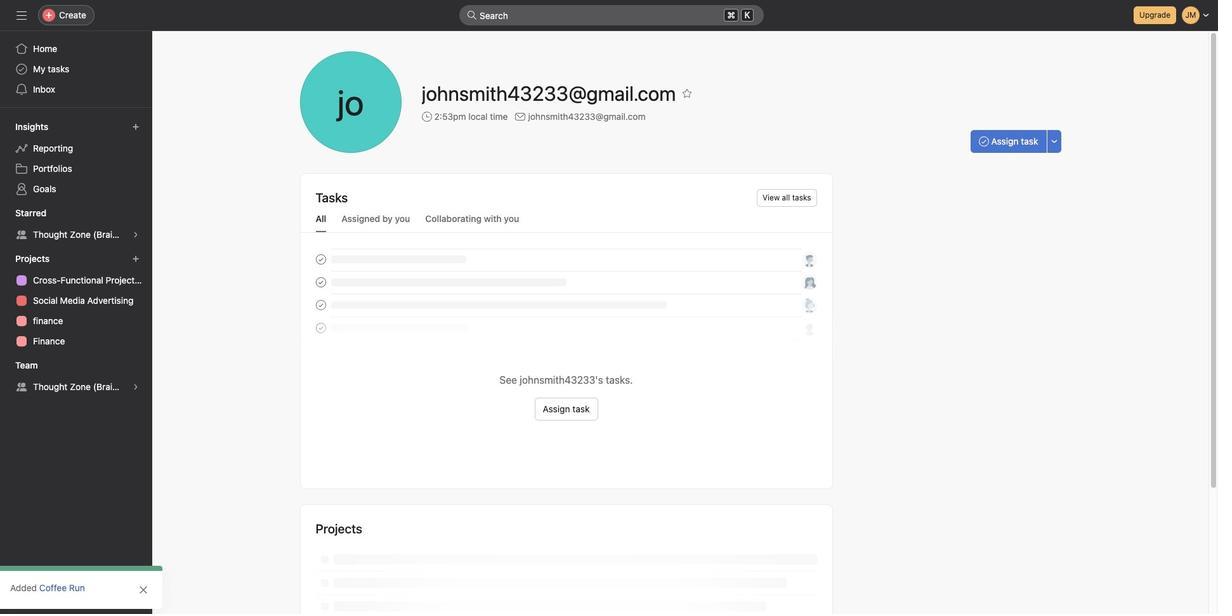 Task type: vqa. For each thing, say whether or not it's contained in the screenshot.
More options icon
yes



Task type: locate. For each thing, give the bounding box(es) containing it.
add to starred image
[[682, 88, 692, 98]]

see details, thought zone (brainstorm space) image
[[132, 383, 140, 391]]

new insights image
[[132, 123, 140, 131]]

global element
[[0, 31, 152, 107]]

insights element
[[0, 115, 152, 202]]

more options image
[[1050, 138, 1058, 145]]

projects element
[[0, 247, 152, 354]]

starred element
[[0, 202, 152, 247]]

None field
[[459, 5, 764, 25]]



Task type: describe. For each thing, give the bounding box(es) containing it.
new project or portfolio image
[[132, 255, 140, 263]]

hide sidebar image
[[16, 10, 27, 20]]

Search tasks, projects, and more text field
[[459, 5, 764, 25]]

teams element
[[0, 354, 152, 400]]

prominent image
[[467, 10, 477, 20]]

tasks tabs tab list
[[300, 212, 832, 233]]

close image
[[138, 585, 148, 595]]

see details, thought zone (brainstorm space) image
[[132, 231, 140, 239]]



